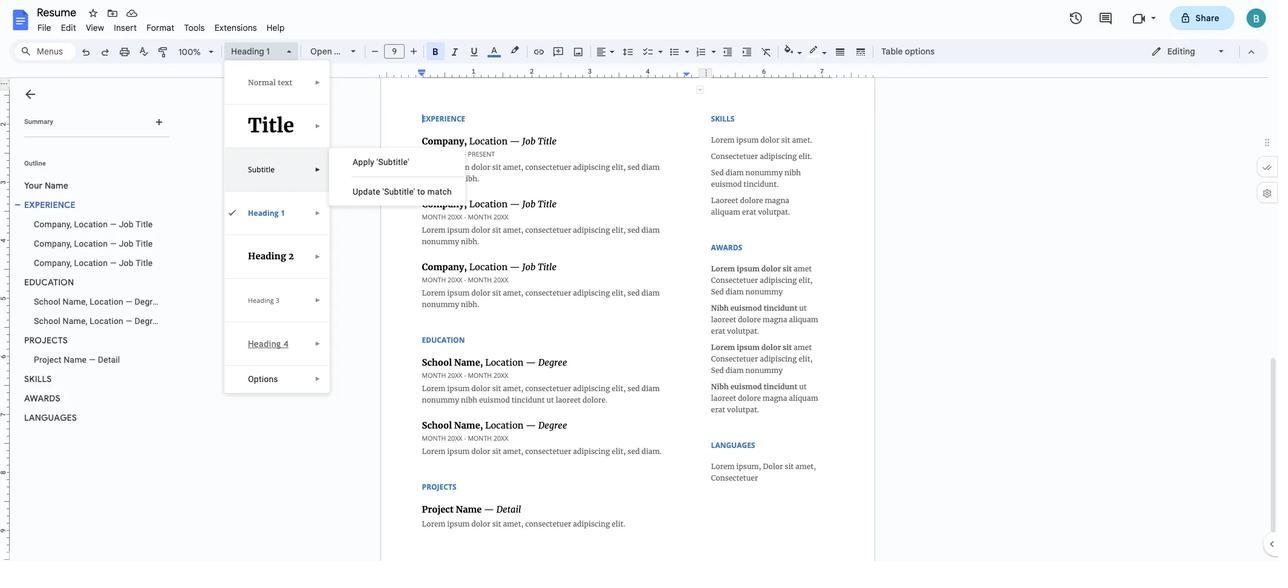 Task type: locate. For each thing, give the bounding box(es) containing it.
Font size text field
[[385, 44, 404, 59]]

3 company, from the top
[[34, 258, 72, 268]]

7 ► from the top
[[315, 341, 321, 347]]

2 school name, location — degree from the top
[[34, 316, 162, 326]]

menu
[[329, 148, 465, 206]]

heading left 4
[[248, 339, 281, 349]]

degree
[[135, 297, 162, 307], [135, 316, 162, 326]]

menu bar containing file
[[33, 16, 290, 36]]

a pply 'subtitle'
[[353, 157, 409, 167]]

0 vertical spatial 'subtitle'
[[377, 157, 409, 167]]

—
[[110, 220, 117, 229], [110, 239, 117, 249], [110, 258, 117, 268], [126, 297, 132, 307], [126, 316, 132, 326], [89, 355, 96, 365]]

line & paragraph spacing image
[[621, 43, 635, 60]]

heading 1 inside "title" list box
[[248, 208, 285, 218]]

menu containing a
[[329, 148, 465, 206]]

heading 1 down the extensions menu item
[[231, 46, 270, 57]]

languages
[[24, 413, 77, 423]]

normal
[[248, 78, 276, 87]]

company, location — job title
[[34, 220, 153, 229], [34, 239, 153, 249], [34, 258, 153, 268]]

edit
[[61, 22, 76, 33]]

name, up projects
[[63, 316, 87, 326]]

insert image image
[[571, 43, 585, 60]]

tools menu item
[[179, 21, 210, 35]]

1 vertical spatial 1
[[281, 208, 285, 218]]

summary
[[24, 118, 53, 126]]

1 ► from the top
[[315, 79, 321, 86]]

2 company, location — job title from the top
[[34, 239, 153, 249]]

3 ► from the top
[[315, 166, 321, 173]]

to
[[417, 187, 425, 197]]

Menus field
[[15, 43, 76, 60]]

1 vertical spatial heading 1
[[248, 208, 285, 218]]

'subtitle' for pply
[[377, 157, 409, 167]]

'subtitle'
[[377, 157, 409, 167], [382, 187, 415, 197]]

1 company, from the top
[[34, 220, 72, 229]]

0 vertical spatial heading 1
[[231, 46, 270, 57]]

1 up heading 2 at the left top of the page
[[281, 208, 285, 218]]

menu bar banner
[[0, 0, 1278, 561]]

experience
[[24, 200, 76, 210]]

o ptions
[[248, 374, 278, 384]]

school down education
[[34, 297, 60, 307]]

title list box
[[224, 60, 330, 393]]

editing
[[1167, 46, 1195, 57]]

1 vertical spatial company,
[[34, 239, 72, 249]]

project
[[34, 355, 61, 365]]

Zoom field
[[174, 43, 219, 61]]

1 vertical spatial 'subtitle'
[[382, 187, 415, 197]]

name right project
[[64, 355, 87, 365]]

your
[[24, 180, 43, 191]]

1 vertical spatial company, location — job title
[[34, 239, 153, 249]]

school up projects
[[34, 316, 60, 326]]

school name, location — degree
[[34, 297, 162, 307], [34, 316, 162, 326]]

heading down extensions
[[231, 46, 264, 57]]

location
[[74, 220, 108, 229], [74, 239, 108, 249], [74, 258, 108, 268], [90, 297, 123, 307], [90, 316, 123, 326]]

heading 1
[[231, 46, 270, 57], [248, 208, 285, 218]]

1 inside "title" list box
[[281, 208, 285, 218]]

1 vertical spatial name,
[[63, 316, 87, 326]]

'subtitle' left to
[[382, 187, 415, 197]]

0 vertical spatial 1
[[266, 46, 270, 57]]

2 vertical spatial job
[[119, 258, 134, 268]]

view menu item
[[81, 21, 109, 35]]

normal text
[[248, 78, 292, 87]]

share button
[[1170, 6, 1235, 30]]

Star checkbox
[[85, 5, 102, 22]]

2 company, from the top
[[34, 239, 72, 249]]

share
[[1196, 13, 1219, 24]]

0 vertical spatial degree
[[135, 297, 162, 307]]

ptions
[[254, 374, 278, 384]]

0 vertical spatial name
[[45, 180, 68, 191]]

2 job from the top
[[119, 239, 134, 249]]

1 vertical spatial job
[[119, 239, 134, 249]]

menu inside title application
[[329, 148, 465, 206]]

0 vertical spatial company,
[[34, 220, 72, 229]]

school
[[34, 297, 60, 307], [34, 316, 60, 326]]

1 down help menu item
[[266, 46, 270, 57]]

0 vertical spatial job
[[119, 220, 134, 229]]

menu bar
[[33, 16, 290, 36]]

1 school name, location — degree from the top
[[34, 297, 162, 307]]

2 vertical spatial company, location — job title
[[34, 258, 153, 268]]

menu bar inside menu bar banner
[[33, 16, 290, 36]]

heading 1 up heading 2 at the left top of the page
[[248, 208, 285, 218]]

edit menu item
[[56, 21, 81, 35]]

job
[[119, 220, 134, 229], [119, 239, 134, 249], [119, 258, 134, 268]]

1 horizontal spatial 1
[[281, 208, 285, 218]]

0 vertical spatial school name, location — degree
[[34, 297, 162, 307]]

table options button
[[876, 42, 940, 60]]

border dash image
[[854, 43, 868, 60]]

2 ► from the top
[[315, 123, 321, 129]]

table options
[[881, 46, 935, 57]]

open sans
[[310, 46, 353, 57]]

'subtitle' right the pply
[[377, 157, 409, 167]]

border width image
[[833, 43, 847, 60]]

u pdate 'subtitle' to match
[[353, 187, 452, 197]]

1
[[266, 46, 270, 57], [281, 208, 285, 218]]

open
[[310, 46, 332, 57]]

2 vertical spatial company,
[[34, 258, 72, 268]]

name,
[[63, 297, 87, 307], [63, 316, 87, 326]]

extensions menu item
[[210, 21, 262, 35]]

school name, location — degree down education
[[34, 297, 162, 307]]

title application
[[0, 0, 1278, 561]]

pply
[[358, 157, 374, 167]]

0 vertical spatial company, location — job title
[[34, 220, 153, 229]]

format
[[146, 22, 174, 33]]

Rename text field
[[33, 5, 83, 19]]

name up experience
[[45, 180, 68, 191]]

name, down education
[[63, 297, 87, 307]]

Font size field
[[384, 44, 409, 59]]

title
[[248, 114, 294, 138], [136, 220, 153, 229], [136, 239, 153, 249], [136, 258, 153, 268]]

0 vertical spatial name,
[[63, 297, 87, 307]]

4 ► from the top
[[315, 210, 321, 217]]

►
[[315, 79, 321, 86], [315, 123, 321, 129], [315, 166, 321, 173], [315, 210, 321, 217], [315, 253, 321, 260], [315, 297, 321, 304], [315, 341, 321, 347], [315, 376, 321, 382]]

1 vertical spatial school name, location — degree
[[34, 316, 162, 326]]

Zoom text field
[[175, 44, 204, 60]]

summary heading
[[24, 117, 53, 127]]

school name, location — degree up detail
[[34, 316, 162, 326]]

0 vertical spatial school
[[34, 297, 60, 307]]

update 'subtitle' to match u element
[[353, 187, 455, 197]]

heading
[[231, 46, 264, 57], [248, 208, 279, 218], [248, 251, 286, 262], [248, 296, 274, 305], [248, 339, 281, 349]]

company,
[[34, 220, 72, 229], [34, 239, 72, 249], [34, 258, 72, 268]]

name
[[45, 180, 68, 191], [64, 355, 87, 365]]

1 vertical spatial degree
[[135, 316, 162, 326]]

1 vertical spatial name
[[64, 355, 87, 365]]

1 vertical spatial school
[[34, 316, 60, 326]]

match
[[427, 187, 452, 197]]

font list. open sans selected. option
[[310, 43, 353, 60]]

main toolbar
[[75, 0, 941, 343]]

heading down subtitle
[[248, 208, 279, 218]]

0 horizontal spatial 1
[[266, 46, 270, 57]]



Task type: vqa. For each thing, say whether or not it's contained in the screenshot.
image
no



Task type: describe. For each thing, give the bounding box(es) containing it.
sans
[[334, 46, 353, 57]]

2 school from the top
[[34, 316, 60, 326]]

tools
[[184, 22, 205, 33]]

name for your
[[45, 180, 68, 191]]

u
[[353, 187, 358, 197]]

a
[[353, 157, 358, 167]]

options o element
[[248, 374, 282, 384]]

detail
[[98, 355, 120, 365]]

title inside "title" list box
[[248, 114, 294, 138]]

'subtitle' for pdate
[[382, 187, 415, 197]]

heading 3
[[248, 296, 279, 305]]

highlight color image
[[508, 43, 521, 57]]

education
[[24, 277, 74, 288]]

projects
[[24, 335, 68, 346]]

3 company, location — job title from the top
[[34, 258, 153, 268]]

1 school from the top
[[34, 297, 60, 307]]

2 degree from the top
[[135, 316, 162, 326]]

3 job from the top
[[119, 258, 134, 268]]

heading left 3 at the bottom
[[248, 296, 274, 305]]

1 job from the top
[[119, 220, 134, 229]]

table
[[881, 46, 903, 57]]

heading 1 inside option
[[231, 46, 270, 57]]

view
[[86, 22, 104, 33]]

options
[[905, 46, 935, 57]]

file
[[38, 22, 51, 33]]

extensions
[[215, 22, 257, 33]]

click to select borders image
[[696, 86, 704, 94]]

subtitle
[[248, 165, 275, 175]]

your name
[[24, 180, 68, 191]]

insert menu item
[[109, 21, 142, 35]]

editing button
[[1143, 42, 1234, 60]]

4
[[284, 339, 288, 349]]

text color image
[[488, 43, 501, 57]]

pdate
[[358, 187, 380, 197]]

help menu item
[[262, 21, 290, 35]]

heading inside option
[[231, 46, 264, 57]]

3
[[276, 296, 279, 305]]

o
[[248, 374, 254, 384]]

1 degree from the top
[[135, 297, 162, 307]]

1 name, from the top
[[63, 297, 87, 307]]

2 name, from the top
[[63, 316, 87, 326]]

help
[[267, 22, 285, 33]]

1 company, location — job title from the top
[[34, 220, 153, 229]]

text
[[278, 78, 292, 87]]

1 inside option
[[266, 46, 270, 57]]

5 ► from the top
[[315, 253, 321, 260]]

heading 2
[[248, 251, 294, 262]]

name for project
[[64, 355, 87, 365]]

awards
[[24, 393, 60, 404]]

skills
[[24, 374, 52, 385]]

8 ► from the top
[[315, 376, 321, 382]]

heading 4
[[248, 339, 288, 349]]

mode and view toolbar
[[1142, 39, 1261, 64]]

styles list. heading 1 selected. option
[[231, 43, 279, 60]]

project name — detail
[[34, 355, 120, 365]]

file menu item
[[33, 21, 56, 35]]

outline heading
[[10, 159, 174, 176]]

insert
[[114, 22, 137, 33]]

6 ► from the top
[[315, 297, 321, 304]]

heading left 2
[[248, 251, 286, 262]]

outline
[[24, 160, 46, 168]]

apply 'subtitle' a element
[[353, 157, 413, 167]]

document outline element
[[10, 78, 174, 561]]

2
[[289, 251, 294, 262]]

format menu item
[[142, 21, 179, 35]]



